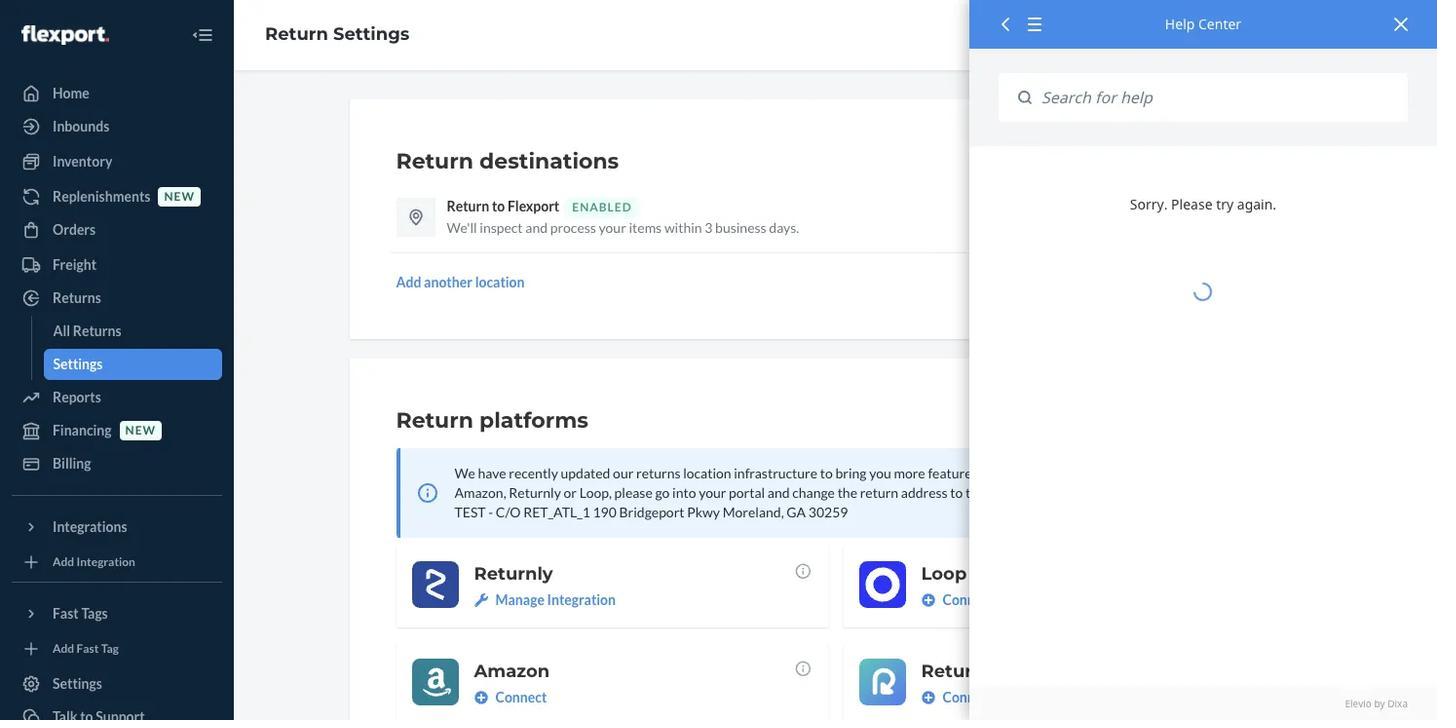 Task type: locate. For each thing, give the bounding box(es) containing it.
using
[[1172, 465, 1203, 481]]

plus circle image
[[922, 594, 935, 607], [474, 691, 488, 705]]

settings link down 'add fast tag' 'link'
[[12, 669, 222, 700]]

add inside button
[[396, 274, 421, 290]]

1 horizontal spatial and
[[768, 484, 790, 501]]

1 horizontal spatial you
[[1125, 465, 1147, 481]]

0 horizontal spatial location
[[475, 274, 525, 290]]

2 horizontal spatial to
[[951, 484, 963, 501]]

1 horizontal spatial connect button
[[922, 591, 994, 610]]

1 horizontal spatial plus circle image
[[922, 594, 935, 607]]

bridgeport
[[619, 504, 685, 520]]

the down in at the right bottom
[[966, 484, 986, 501]]

settings link
[[43, 349, 222, 380], [12, 669, 222, 700]]

returngo
[[922, 661, 1013, 682]]

orders
[[53, 221, 96, 238]]

connect
[[943, 592, 994, 608], [496, 689, 547, 706], [943, 689, 994, 706]]

home
[[53, 85, 90, 101]]

fast left the tag
[[77, 642, 99, 656]]

amazon
[[474, 661, 550, 682]]

try
[[1217, 195, 1234, 214]]

reports
[[53, 389, 101, 405]]

plus circle image down amazon at the left bottom
[[474, 691, 488, 705]]

test
[[455, 504, 486, 520]]

manage integration
[[496, 592, 616, 608]]

flexport
[[508, 198, 560, 214]]

location up into
[[683, 465, 732, 481]]

fast
[[53, 605, 79, 622], [77, 642, 99, 656]]

add fast tag
[[53, 642, 119, 656]]

1 vertical spatial add
[[53, 555, 74, 570]]

connect for plus circle icon to the left
[[496, 689, 547, 706]]

portal
[[729, 484, 765, 501]]

returnly down "recently"
[[509, 484, 561, 501]]

0 horizontal spatial you
[[870, 465, 892, 481]]

new
[[164, 189, 195, 204], [125, 423, 156, 438]]

features
[[928, 465, 978, 481]]

you
[[870, 465, 892, 481], [1125, 465, 1147, 481]]

please
[[1172, 195, 1213, 214]]

sorry.
[[1130, 195, 1168, 214]]

destinations
[[480, 148, 619, 174]]

0 vertical spatial and
[[526, 219, 548, 236]]

flexport logo image
[[21, 25, 109, 45]]

connect down the "returngo"
[[943, 689, 994, 706]]

returns down freight
[[53, 289, 101, 306]]

add another location button
[[396, 273, 525, 292]]

elevio by dixa link
[[999, 697, 1408, 711]]

1 horizontal spatial new
[[164, 189, 195, 204]]

0 horizontal spatial your
[[599, 219, 627, 236]]

0 horizontal spatial and
[[526, 219, 548, 236]]

returns right all
[[73, 323, 121, 339]]

integration for add integration
[[77, 555, 135, 570]]

0 horizontal spatial new
[[125, 423, 156, 438]]

if
[[1113, 465, 1122, 481]]

you right if at the bottom of the page
[[1125, 465, 1147, 481]]

fast left tags
[[53, 605, 79, 622]]

1 horizontal spatial to
[[820, 465, 833, 481]]

our
[[613, 465, 634, 481]]

integration inside button
[[547, 592, 616, 608]]

bring
[[836, 465, 867, 481]]

location inside we have recently updated our returns location infrastructure to bring you more features in the coming months. if you are using amazon, returnly or loop, please go into your portal and change the return address to the following: test - c/o ret_atl_1 190 bridgeport pkwy moreland, ga 30259
[[683, 465, 732, 481]]

0 vertical spatial to
[[492, 198, 505, 214]]

return settings
[[265, 24, 410, 45]]

to up change at the right
[[820, 465, 833, 481]]

1 vertical spatial and
[[768, 484, 790, 501]]

1 vertical spatial returnly
[[474, 563, 553, 585]]

plus circle image down loop
[[922, 594, 935, 607]]

0 vertical spatial connect button
[[922, 591, 994, 610]]

connect down loop
[[943, 592, 994, 608]]

add inside 'link'
[[53, 642, 74, 656]]

1 vertical spatial integration
[[547, 592, 616, 608]]

home link
[[12, 78, 222, 109]]

1 vertical spatial fast
[[77, 642, 99, 656]]

inventory
[[53, 153, 112, 170]]

more
[[894, 465, 926, 481]]

loop,
[[580, 484, 612, 501]]

sorry. please try again.
[[1130, 195, 1277, 214]]

settings
[[333, 24, 410, 45], [53, 356, 103, 372], [53, 675, 102, 692]]

1 vertical spatial plus circle image
[[474, 691, 488, 705]]

2 vertical spatial settings
[[53, 675, 102, 692]]

fast tags button
[[12, 598, 222, 630]]

integration right manage
[[547, 592, 616, 608]]

updated
[[561, 465, 611, 481]]

2 vertical spatial to
[[951, 484, 963, 501]]

0 vertical spatial new
[[164, 189, 195, 204]]

0 horizontal spatial plus circle image
[[474, 691, 488, 705]]

you up "return"
[[870, 465, 892, 481]]

1 vertical spatial to
[[820, 465, 833, 481]]

connect button down loop
[[922, 591, 994, 610]]

new down reports link
[[125, 423, 156, 438]]

settings link down all returns link
[[43, 349, 222, 380]]

integrations
[[53, 519, 127, 535]]

0 horizontal spatial the
[[838, 484, 858, 501]]

and down flexport
[[526, 219, 548, 236]]

1 vertical spatial returns
[[73, 323, 121, 339]]

returnly
[[509, 484, 561, 501], [474, 563, 553, 585]]

your down enabled
[[599, 219, 627, 236]]

reports link
[[12, 382, 222, 413]]

add left another
[[396, 274, 421, 290]]

1 horizontal spatial your
[[699, 484, 726, 501]]

inbounds
[[53, 118, 109, 135]]

and
[[526, 219, 548, 236], [768, 484, 790, 501]]

add down integrations
[[53, 555, 74, 570]]

add down "fast tags"
[[53, 642, 74, 656]]

inbounds link
[[12, 111, 222, 142]]

0 vertical spatial integration
[[77, 555, 135, 570]]

billing
[[53, 455, 91, 472]]

1 horizontal spatial location
[[683, 465, 732, 481]]

new up orders link
[[164, 189, 195, 204]]

all returns
[[53, 323, 121, 339]]

address
[[901, 484, 948, 501]]

0 vertical spatial add
[[396, 274, 421, 290]]

returnly up manage
[[474, 563, 553, 585]]

1 vertical spatial new
[[125, 423, 156, 438]]

0 vertical spatial returnly
[[509, 484, 561, 501]]

returns
[[53, 289, 101, 306], [73, 323, 121, 339]]

190
[[593, 504, 617, 520]]

dixa
[[1388, 697, 1408, 710]]

add for add fast tag
[[53, 642, 74, 656]]

recently
[[509, 465, 558, 481]]

freight link
[[12, 250, 222, 281]]

your up pkwy
[[699, 484, 726, 501]]

close navigation image
[[191, 23, 214, 47]]

to up inspect in the top of the page
[[492, 198, 505, 214]]

connect button
[[922, 591, 994, 610], [474, 688, 547, 708]]

return
[[265, 24, 328, 45], [396, 148, 474, 174], [447, 198, 489, 214], [396, 407, 474, 434]]

2 vertical spatial add
[[53, 642, 74, 656]]

infrastructure
[[734, 465, 818, 481]]

1 vertical spatial location
[[683, 465, 732, 481]]

have
[[478, 465, 506, 481]]

help center
[[1166, 15, 1242, 33]]

0 horizontal spatial connect button
[[474, 688, 547, 708]]

location right another
[[475, 274, 525, 290]]

manage
[[496, 592, 545, 608]]

connect button down amazon at the left bottom
[[474, 688, 547, 708]]

the right in at the right bottom
[[995, 465, 1014, 481]]

1 vertical spatial your
[[699, 484, 726, 501]]

connect down amazon at the left bottom
[[496, 689, 547, 706]]

returnly inside we have recently updated our returns location infrastructure to bring you more features in the coming months. if you are using amazon, returnly or loop, please go into your portal and change the return address to the following: test - c/o ret_atl_1 190 bridgeport pkwy moreland, ga 30259
[[509, 484, 561, 501]]

integration down integrations dropdown button
[[77, 555, 135, 570]]

0 vertical spatial settings
[[333, 24, 410, 45]]

to down features on the right bottom
[[951, 484, 963, 501]]

return settings link
[[265, 24, 410, 45]]

0 vertical spatial fast
[[53, 605, 79, 622]]

0 horizontal spatial integration
[[77, 555, 135, 570]]

and down infrastructure
[[768, 484, 790, 501]]

the down bring
[[838, 484, 858, 501]]

1 horizontal spatial integration
[[547, 592, 616, 608]]

0 vertical spatial location
[[475, 274, 525, 290]]



Task type: describe. For each thing, give the bounding box(es) containing it.
add integration
[[53, 555, 135, 570]]

0 vertical spatial returns
[[53, 289, 101, 306]]

wrench image
[[474, 594, 488, 607]]

we have recently updated our returns location infrastructure to bring you more features in the coming months. if you are using amazon, returnly or loop, please go into your portal and change the return address to the following: test - c/o ret_atl_1 190 bridgeport pkwy moreland, ga 30259
[[455, 465, 1203, 520]]

days.
[[769, 219, 799, 236]]

following:
[[988, 484, 1047, 501]]

returns link
[[12, 283, 222, 314]]

and inside we have recently updated our returns location infrastructure to bring you more features in the coming months. if you are using amazon, returnly or loop, please go into your portal and change the return address to the following: test - c/o ret_atl_1 190 bridgeport pkwy moreland, ga 30259
[[768, 484, 790, 501]]

are
[[1149, 465, 1169, 481]]

by
[[1375, 697, 1386, 710]]

return for return settings
[[265, 24, 328, 45]]

please
[[615, 484, 653, 501]]

platforms
[[480, 407, 589, 434]]

coming
[[1017, 465, 1060, 481]]

new for replenishments
[[164, 189, 195, 204]]

inventory link
[[12, 146, 222, 177]]

go
[[655, 484, 670, 501]]

2 horizontal spatial the
[[995, 465, 1014, 481]]

change
[[793, 484, 835, 501]]

1 vertical spatial settings
[[53, 356, 103, 372]]

tag
[[101, 642, 119, 656]]

tags
[[81, 605, 108, 622]]

help
[[1166, 15, 1195, 33]]

return for return destinations
[[396, 148, 474, 174]]

another
[[424, 274, 473, 290]]

1 vertical spatial connect button
[[474, 688, 547, 708]]

integration for manage integration
[[547, 592, 616, 608]]

connect link
[[922, 688, 1260, 708]]

-
[[489, 504, 493, 520]]

within
[[665, 219, 702, 236]]

c/o
[[496, 504, 521, 520]]

we
[[455, 465, 476, 481]]

1 vertical spatial settings link
[[12, 669, 222, 700]]

add for add integration
[[53, 555, 74, 570]]

return for return platforms
[[396, 407, 474, 434]]

process
[[550, 219, 596, 236]]

returns
[[636, 465, 681, 481]]

or
[[564, 484, 577, 501]]

add fast tag link
[[12, 637, 222, 661]]

ga
[[787, 504, 806, 520]]

0 vertical spatial settings link
[[43, 349, 222, 380]]

return for return to flexport
[[447, 198, 489, 214]]

return platforms
[[396, 407, 589, 434]]

fast inside 'link'
[[77, 642, 99, 656]]

loop
[[922, 563, 967, 585]]

amazon,
[[455, 484, 506, 501]]

30259
[[809, 504, 848, 520]]

add integration link
[[12, 551, 222, 574]]

connect for topmost plus circle icon
[[943, 592, 994, 608]]

Search search field
[[1032, 73, 1408, 122]]

months.
[[1063, 465, 1111, 481]]

add for add another location
[[396, 274, 421, 290]]

we'll
[[447, 219, 477, 236]]

0 vertical spatial plus circle image
[[922, 594, 935, 607]]

plus circle image
[[922, 691, 935, 705]]

elevio
[[1346, 697, 1372, 710]]

fast tags
[[53, 605, 108, 622]]

1 horizontal spatial the
[[966, 484, 986, 501]]

1 you from the left
[[870, 465, 892, 481]]

center
[[1199, 15, 1242, 33]]

business
[[715, 219, 767, 236]]

fast inside dropdown button
[[53, 605, 79, 622]]

moreland,
[[723, 504, 784, 520]]

location inside button
[[475, 274, 525, 290]]

inspect
[[480, 219, 523, 236]]

items
[[629, 219, 662, 236]]

your inside we have recently updated our returns location infrastructure to bring you more features in the coming months. if you are using amazon, returnly or loop, please go into your portal and change the return address to the following: test - c/o ret_atl_1 190 bridgeport pkwy moreland, ga 30259
[[699, 484, 726, 501]]

add another location
[[396, 274, 525, 290]]

0 vertical spatial your
[[599, 219, 627, 236]]

2 you from the left
[[1125, 465, 1147, 481]]

in
[[981, 465, 992, 481]]

manage integration button
[[474, 591, 616, 610]]

new for financing
[[125, 423, 156, 438]]

elevio by dixa
[[1346, 697, 1408, 710]]

3
[[705, 219, 713, 236]]

billing link
[[12, 448, 222, 480]]

into
[[673, 484, 696, 501]]

pkwy
[[687, 504, 720, 520]]

0 horizontal spatial to
[[492, 198, 505, 214]]

enabled
[[572, 200, 632, 214]]

again.
[[1238, 195, 1277, 214]]

integrations button
[[12, 512, 222, 543]]

return to flexport
[[447, 198, 560, 214]]

freight
[[53, 256, 97, 273]]

financing
[[53, 422, 112, 439]]

return
[[860, 484, 899, 501]]

ret_atl_1
[[524, 504, 590, 520]]

connect for plus circle image
[[943, 689, 994, 706]]

we'll inspect and process your items within 3 business days.
[[447, 219, 799, 236]]

replenishments
[[53, 188, 151, 205]]

all
[[53, 323, 70, 339]]

orders link
[[12, 214, 222, 246]]

all returns link
[[43, 316, 222, 347]]



Task type: vqa. For each thing, say whether or not it's contained in the screenshot.
rightmost plus circle icon
yes



